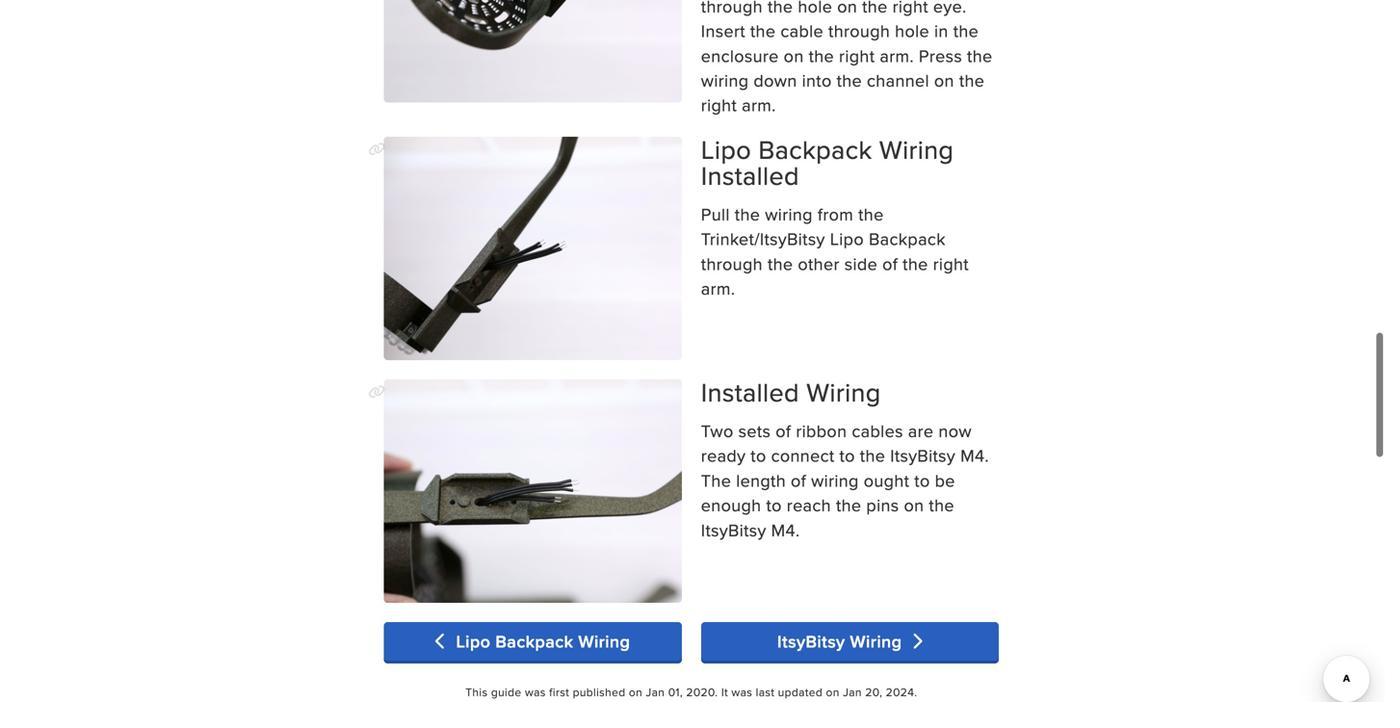 Task type: describe. For each thing, give the bounding box(es) containing it.
guide
[[491, 684, 522, 701]]

01,
[[668, 684, 683, 701]]

length
[[736, 468, 786, 493]]

led_pixels_arm right wires installed.jpg image
[[384, 137, 682, 360]]

0 vertical spatial m4.
[[961, 443, 989, 468]]

sets
[[739, 419, 771, 443]]

right
[[933, 251, 969, 276]]

link image
[[368, 143, 386, 156]]

the up trinket/itsybitsy
[[735, 202, 761, 226]]

first
[[549, 684, 570, 701]]

through
[[701, 251, 763, 276]]

2 vertical spatial of
[[791, 468, 807, 493]]

lipo backpack wiring installed pull the wiring from the trinket/itsybitsy lipo backpack through the other side of the right arm.
[[701, 131, 969, 301]]

updated
[[778, 684, 823, 701]]

1 vertical spatial of
[[776, 419, 791, 443]]

2020.
[[686, 684, 718, 701]]

wiring inside installed wiring two sets of ribbon cables are now ready to connect to the itsybitsy m4. the length of wiring ought to be enough to reach the pins on the itsybitsy m4.
[[807, 374, 881, 411]]

lipo for lipo backpack wiring installed pull the wiring from the trinket/itsybitsy lipo backpack through the other side of the right arm.
[[701, 131, 752, 168]]

lipo for lipo backpack wiring
[[456, 629, 491, 654]]

itsybitsy wiring
[[778, 629, 907, 654]]

wiring inside lipo backpack wiring installed pull the wiring from the trinket/itsybitsy lipo backpack through the other side of the right arm.
[[765, 202, 813, 226]]

1 vertical spatial m4.
[[771, 518, 800, 542]]

published
[[573, 684, 626, 701]]

it
[[722, 684, 728, 701]]

backpack for lipo backpack wiring installed pull the wiring from the trinket/itsybitsy lipo backpack through the other side of the right arm.
[[759, 131, 873, 168]]

the down trinket/itsybitsy
[[768, 251, 793, 276]]

last
[[756, 684, 775, 701]]

the down cables
[[860, 443, 886, 468]]

the right the from
[[859, 202, 884, 226]]

installed inside lipo backpack wiring installed pull the wiring from the trinket/itsybitsy lipo backpack through the other side of the right arm.
[[701, 157, 800, 194]]

ready
[[701, 443, 746, 468]]

2 jan from the left
[[843, 684, 862, 701]]

two
[[701, 419, 734, 443]]

to down ribbon
[[840, 443, 855, 468]]

trinket/itsybitsy
[[701, 227, 826, 251]]

from
[[818, 202, 854, 226]]

20,
[[866, 684, 883, 701]]

0 vertical spatial itsybitsy
[[891, 443, 956, 468]]

ought
[[864, 468, 910, 493]]

1 horizontal spatial itsybitsy
[[778, 629, 846, 654]]

pull
[[701, 202, 730, 226]]

this guide was first published on jan 01, 2020. it was last updated on jan 20, 2024.
[[466, 684, 918, 701]]

chevron right image
[[907, 633, 923, 650]]



Task type: vqa. For each thing, say whether or not it's contained in the screenshot.
Jan
yes



Task type: locate. For each thing, give the bounding box(es) containing it.
1 vertical spatial wiring
[[811, 468, 859, 493]]

on right updated
[[826, 684, 840, 701]]

lipo up the pull
[[701, 131, 752, 168]]

on right "published"
[[629, 684, 643, 701]]

on
[[904, 493, 924, 518], [629, 684, 643, 701], [826, 684, 840, 701]]

wiring
[[765, 202, 813, 226], [811, 468, 859, 493]]

backpack up right
[[869, 227, 946, 251]]

1 vertical spatial itsybitsy
[[701, 518, 767, 542]]

2024.
[[886, 684, 918, 701]]

be
[[935, 468, 956, 493]]

2 horizontal spatial lipo
[[830, 227, 864, 251]]

reach
[[787, 493, 832, 518]]

was
[[525, 684, 546, 701], [732, 684, 753, 701]]

jan
[[646, 684, 665, 701], [843, 684, 862, 701]]

installed
[[701, 157, 800, 194], [701, 374, 800, 411]]

enough
[[701, 493, 762, 518]]

1 vertical spatial lipo
[[830, 227, 864, 251]]

chevron left image
[[435, 633, 451, 650]]

to up length
[[751, 443, 767, 468]]

m4.
[[961, 443, 989, 468], [771, 518, 800, 542]]

of
[[883, 251, 898, 276], [776, 419, 791, 443], [791, 468, 807, 493]]

of inside lipo backpack wiring installed pull the wiring from the trinket/itsybitsy lipo backpack through the other side of the right arm.
[[883, 251, 898, 276]]

1 installed from the top
[[701, 157, 800, 194]]

was left first
[[525, 684, 546, 701]]

0 vertical spatial installed
[[701, 157, 800, 194]]

wiring inside lipo backpack wiring installed pull the wiring from the trinket/itsybitsy lipo backpack through the other side of the right arm.
[[880, 131, 954, 168]]

itsybitsy wiring link
[[701, 622, 999, 661]]

2 vertical spatial backpack
[[496, 629, 574, 654]]

installed inside installed wiring two sets of ribbon cables are now ready to connect to the itsybitsy m4. the length of wiring ought to be enough to reach the pins on the itsybitsy m4.
[[701, 374, 800, 411]]

the
[[735, 202, 761, 226], [859, 202, 884, 226], [768, 251, 793, 276], [903, 251, 929, 276], [860, 443, 886, 468], [836, 493, 862, 518], [929, 493, 955, 518]]

jan left 01,
[[646, 684, 665, 701]]

2 installed from the top
[[701, 374, 800, 411]]

backpack inside lipo backpack wiring link
[[496, 629, 574, 654]]

2 was from the left
[[732, 684, 753, 701]]

backpack for lipo backpack wiring
[[496, 629, 574, 654]]

lipo backpack wiring link
[[384, 622, 682, 661]]

ribbon
[[796, 419, 847, 443]]

the down be
[[929, 493, 955, 518]]

installed up sets
[[701, 374, 800, 411]]

on right pins
[[904, 493, 924, 518]]

1 horizontal spatial m4.
[[961, 443, 989, 468]]

installed wiring two sets of ribbon cables are now ready to connect to the itsybitsy m4. the length of wiring ought to be enough to reach the pins on the itsybitsy m4.
[[701, 374, 989, 542]]

itsybitsy down 'are'
[[891, 443, 956, 468]]

link image
[[368, 385, 386, 399]]

wiring
[[880, 131, 954, 168], [807, 374, 881, 411], [578, 629, 630, 654], [850, 629, 902, 654]]

the left right
[[903, 251, 929, 276]]

1 jan from the left
[[646, 684, 665, 701]]

2 horizontal spatial on
[[904, 493, 924, 518]]

m4. down reach
[[771, 518, 800, 542]]

on inside installed wiring two sets of ribbon cables are now ready to connect to the itsybitsy m4. the length of wiring ought to be enough to reach the pins on the itsybitsy m4.
[[904, 493, 924, 518]]

0 horizontal spatial m4.
[[771, 518, 800, 542]]

to left be
[[915, 468, 930, 493]]

lipo right chevron left image
[[456, 629, 491, 654]]

this
[[466, 684, 488, 701]]

lipo
[[701, 131, 752, 168], [830, 227, 864, 251], [456, 629, 491, 654]]

2 vertical spatial itsybitsy
[[778, 629, 846, 654]]

page content region
[[368, 0, 999, 603]]

side
[[845, 251, 878, 276]]

other
[[798, 251, 840, 276]]

backpack up the from
[[759, 131, 873, 168]]

arm.
[[701, 276, 736, 301]]

the
[[701, 468, 732, 493]]

1 horizontal spatial lipo
[[701, 131, 752, 168]]

m4. down now in the bottom right of the page
[[961, 443, 989, 468]]

led_pixels_arm itsy wires side.jpg image
[[384, 380, 682, 603]]

itsybitsy up updated
[[778, 629, 846, 654]]

1 horizontal spatial on
[[826, 684, 840, 701]]

of right sets
[[776, 419, 791, 443]]

wiring inside installed wiring two sets of ribbon cables are now ready to connect to the itsybitsy m4. the length of wiring ought to be enough to reach the pins on the itsybitsy m4.
[[811, 468, 859, 493]]

0 horizontal spatial on
[[629, 684, 643, 701]]

itsybitsy down the enough
[[701, 518, 767, 542]]

the left pins
[[836, 493, 862, 518]]

now
[[939, 419, 972, 443]]

0 vertical spatial lipo
[[701, 131, 752, 168]]

backpack
[[759, 131, 873, 168], [869, 227, 946, 251], [496, 629, 574, 654]]

lipo down the from
[[830, 227, 864, 251]]

2 horizontal spatial itsybitsy
[[891, 443, 956, 468]]

pins
[[867, 493, 899, 518]]

of right side
[[883, 251, 898, 276]]

wiring up reach
[[811, 468, 859, 493]]

to down length
[[767, 493, 782, 518]]

1 vertical spatial installed
[[701, 374, 800, 411]]

0 vertical spatial of
[[883, 251, 898, 276]]

wiring up trinket/itsybitsy
[[765, 202, 813, 226]]

0 horizontal spatial itsybitsy
[[701, 518, 767, 542]]

1 horizontal spatial jan
[[843, 684, 862, 701]]

0 horizontal spatial was
[[525, 684, 546, 701]]

itsybitsy
[[891, 443, 956, 468], [701, 518, 767, 542], [778, 629, 846, 654]]

1 horizontal spatial was
[[732, 684, 753, 701]]

lipo backpack wiring
[[451, 629, 630, 654]]

installed up the pull
[[701, 157, 800, 194]]

of down connect
[[791, 468, 807, 493]]

2 vertical spatial lipo
[[456, 629, 491, 654]]

1 vertical spatial backpack
[[869, 227, 946, 251]]

0 vertical spatial wiring
[[765, 202, 813, 226]]

0 horizontal spatial lipo
[[456, 629, 491, 654]]

0 horizontal spatial jan
[[646, 684, 665, 701]]

1 was from the left
[[525, 684, 546, 701]]

0 vertical spatial backpack
[[759, 131, 873, 168]]

was right it
[[732, 684, 753, 701]]

are
[[908, 419, 934, 443]]

cables
[[852, 419, 904, 443]]

to
[[751, 443, 767, 468], [840, 443, 855, 468], [915, 468, 930, 493], [767, 493, 782, 518]]

connect
[[771, 443, 835, 468]]

jan left 20,
[[843, 684, 862, 701]]

backpack up first
[[496, 629, 574, 654]]



